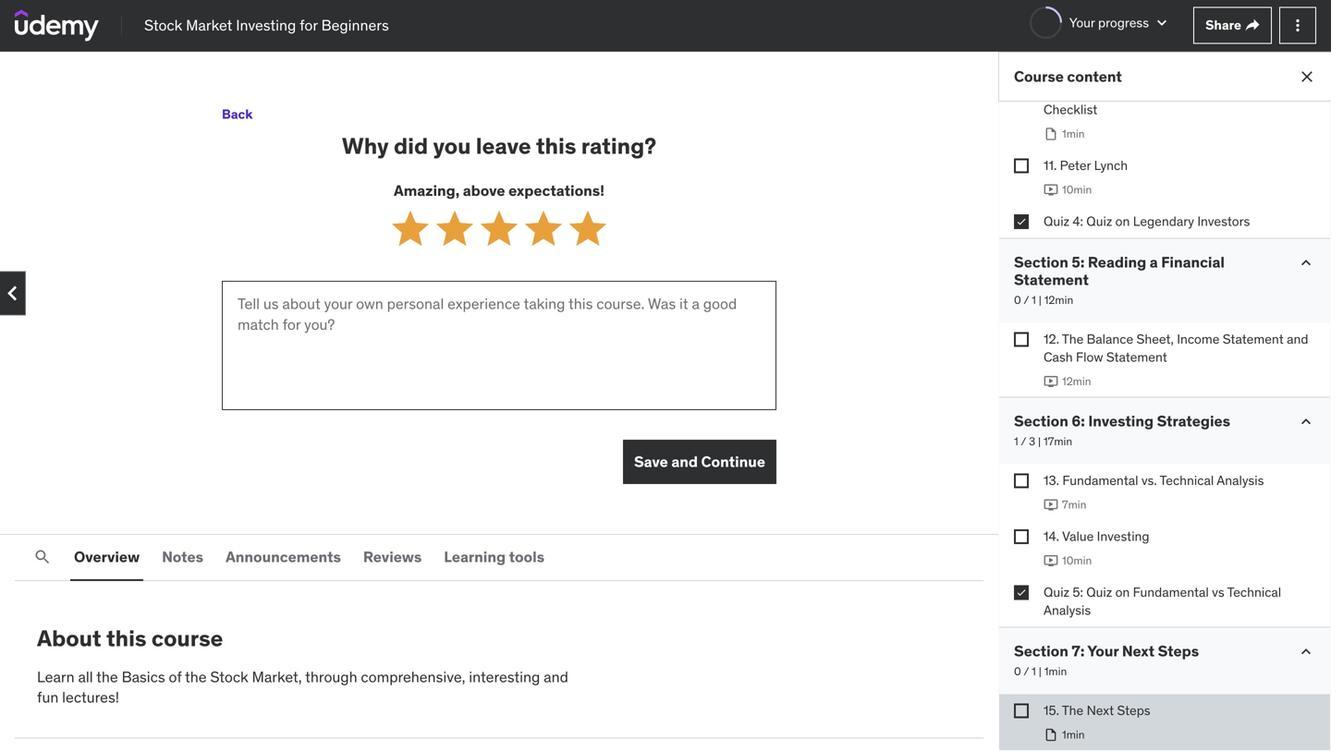 Task type: describe. For each thing, give the bounding box(es) containing it.
xsmall image for 15. the next steps
[[1014, 704, 1029, 719]]

0 horizontal spatial steps
[[1117, 703, 1151, 719]]

flow
[[1076, 349, 1103, 366]]

stock market investing for beginners link
[[144, 15, 389, 36]]

1 inside section 6: investing strategies 1 / 3 | 17min
[[1014, 435, 1019, 449]]

section 7: your next steps 0 / 1 | 1min
[[1014, 642, 1199, 679]]

Tell us about your own personal experience taking this course. Was it a good match for you? text field
[[222, 281, 777, 410]]

your inside section 7: your next steps 0 / 1 | 1min
[[1088, 642, 1119, 661]]

11. peter lynch
[[1044, 157, 1128, 174]]

market
[[186, 16, 232, 34]]

1 vertical spatial this
[[106, 625, 147, 653]]

1min inside section 7: your next steps 0 / 1 | 1min
[[1044, 665, 1067, 679]]

fisher's
[[1099, 83, 1143, 100]]

14. value investing
[[1044, 528, 1150, 545]]

you
[[433, 132, 471, 160]]

peter
[[1060, 157, 1091, 174]]

amazing, above expectations!
[[394, 181, 605, 200]]

quiz 5: quiz on fundamental vs technical analysis
[[1044, 584, 1282, 619]]

xsmall image for 11.
[[1014, 158, 1029, 173]]

xsmall image left 4:
[[1014, 214, 1029, 229]]

fundamental inside the quiz 5: quiz on fundamental vs technical analysis
[[1133, 584, 1209, 601]]

steps inside section 7: your next steps 0 / 1 | 1min
[[1158, 642, 1199, 661]]

2 vertical spatial investing
[[1097, 528, 1150, 545]]

stock market investing for beginners
[[144, 16, 389, 34]]

announcements button
[[222, 535, 345, 580]]

leave
[[476, 132, 531, 160]]

0 inside section 5: reading a financial statement 0 / 1 | 12min
[[1014, 293, 1021, 308]]

financial
[[1161, 253, 1225, 272]]

content
[[1067, 67, 1122, 86]]

about this course
[[37, 625, 223, 653]]

of
[[169, 668, 182, 687]]

15-
[[1147, 83, 1165, 100]]

1 vertical spatial small image
[[1297, 413, 1316, 431]]

course content
[[1014, 67, 1122, 86]]

reviews
[[363, 548, 422, 567]]

lynch
[[1094, 157, 1128, 174]]

investing for strategies
[[1089, 412, 1154, 431]]

the for 12.
[[1062, 331, 1084, 348]]

your progress
[[1069, 14, 1149, 31]]

1 inside section 7: your next steps 0 / 1 | 1min
[[1032, 665, 1036, 679]]

lectures!
[[62, 688, 119, 707]]

market,
[[252, 668, 302, 687]]

checklist
[[1044, 101, 1098, 118]]

amazing,
[[394, 181, 460, 200]]

section for 0
[[1014, 642, 1069, 661]]

about
[[37, 625, 101, 653]]

share
[[1206, 17, 1242, 33]]

0 horizontal spatial technical
[[1160, 472, 1214, 489]]

14.
[[1044, 528, 1060, 545]]

7min
[[1062, 498, 1087, 512]]

investing for for
[[236, 16, 296, 34]]

notes button
[[158, 535, 207, 580]]

section for /
[[1014, 412, 1069, 431]]

philip
[[1063, 83, 1096, 100]]

all
[[78, 668, 93, 687]]

15. the next steps
[[1044, 703, 1151, 719]]

save and continue button
[[623, 440, 777, 484]]

learn all the basics of the stock market, through comprehensive, interesting and fun lectures!
[[37, 668, 568, 707]]

fun
[[37, 688, 59, 707]]

12.
[[1044, 331, 1059, 348]]

continue
[[701, 452, 766, 471]]

reading
[[1088, 253, 1147, 272]]

learning tools button
[[440, 535, 548, 580]]

course
[[1014, 67, 1064, 86]]

7:
[[1072, 642, 1085, 661]]

notes
[[162, 548, 203, 567]]

basics
[[122, 668, 165, 687]]

12. the balance sheet, income statement and cash flow statement
[[1044, 331, 1309, 366]]

expectations!
[[509, 181, 605, 200]]

go to previous lecture image
[[0, 279, 27, 308]]

save and continue
[[634, 452, 766, 471]]

stock inside learn all the basics of the stock market, through comprehensive, interesting and fun lectures!
[[210, 668, 248, 687]]

the for 15.
[[1062, 703, 1084, 719]]

and inside 12. the balance sheet, income statement and cash flow statement
[[1287, 331, 1309, 348]]

0 inside section 7: your next steps 0 / 1 | 1min
[[1014, 665, 1021, 679]]

overview button
[[70, 535, 143, 580]]

1min for 15. the next steps
[[1062, 728, 1085, 742]]

point
[[1165, 83, 1195, 100]]

section 6: investing strategies button
[[1014, 412, 1231, 431]]

and inside learn all the basics of the stock market, through comprehensive, interesting and fun lectures!
[[544, 668, 568, 687]]

beginners
[[321, 16, 389, 34]]

quiz down 14. value investing
[[1087, 584, 1112, 601]]

small image inside your progress dropdown button
[[1153, 13, 1171, 32]]

xsmall image for 12.
[[1014, 332, 1029, 347]]

11.
[[1044, 157, 1057, 174]]

analysis inside the quiz 5: quiz on fundamental vs technical analysis
[[1044, 602, 1091, 619]]

10. philip fisher's 15-point investment checklist
[[1044, 83, 1263, 118]]

comprehensive,
[[361, 668, 465, 687]]

on for fundamental
[[1116, 584, 1130, 601]]

learn
[[37, 668, 75, 687]]

sheet,
[[1137, 331, 1174, 348]]

xsmall image for 14. value investing
[[1014, 530, 1029, 544]]

back button
[[222, 96, 253, 133]]

vs
[[1212, 584, 1225, 601]]

0 vertical spatial fundamental
[[1063, 472, 1139, 489]]

announcements
[[226, 548, 341, 567]]

10min for peter
[[1062, 183, 1092, 197]]

your progress button
[[1030, 7, 1171, 39]]

back
[[222, 106, 253, 123]]

balance
[[1087, 331, 1134, 348]]



Task type: locate. For each thing, give the bounding box(es) containing it.
section for statement
[[1014, 253, 1069, 272]]

your right 7:
[[1088, 642, 1119, 661]]

2 section from the top
[[1014, 412, 1069, 431]]

1min for 10. philip fisher's 15-point investment checklist
[[1062, 127, 1085, 141]]

1 horizontal spatial small image
[[1297, 413, 1316, 431]]

2 vertical spatial /
[[1024, 665, 1029, 679]]

section inside section 5: reading a financial statement 0 / 1 | 12min
[[1014, 253, 1069, 272]]

small image for steps
[[1297, 643, 1316, 661]]

course
[[151, 625, 223, 653]]

1 vertical spatial technical
[[1227, 584, 1282, 601]]

stock
[[144, 16, 182, 34], [210, 668, 248, 687]]

1 vertical spatial and
[[672, 452, 698, 471]]

on up section 7: your next steps dropdown button
[[1116, 584, 1130, 601]]

on inside the quiz 5: quiz on fundamental vs technical analysis
[[1116, 584, 1130, 601]]

next inside section 7: your next steps 0 / 1 | 1min
[[1122, 642, 1155, 661]]

income
[[1177, 331, 1220, 348]]

legendary
[[1133, 213, 1194, 230]]

1 inside section 5: reading a financial statement 0 / 1 | 12min
[[1032, 293, 1036, 308]]

steps down the quiz 5: quiz on fundamental vs technical analysis on the bottom right of page
[[1158, 642, 1199, 661]]

and inside button
[[672, 452, 698, 471]]

fundamental up 7min
[[1063, 472, 1139, 489]]

0 vertical spatial 12min
[[1044, 293, 1074, 308]]

2 vertical spatial xsmall image
[[1014, 585, 1029, 600]]

section inside section 6: investing strategies 1 / 3 | 17min
[[1014, 412, 1069, 431]]

0 vertical spatial 1min
[[1062, 127, 1085, 141]]

6:
[[1072, 412, 1085, 431]]

save
[[634, 452, 668, 471]]

0 vertical spatial statement
[[1014, 270, 1089, 289]]

steps down section 7: your next steps 0 / 1 | 1min
[[1117, 703, 1151, 719]]

section left 7:
[[1014, 642, 1069, 661]]

1min right the "start philip fisher's 15-point investment checklist" image
[[1062, 127, 1085, 141]]

overview
[[74, 548, 140, 567]]

1 vertical spatial small image
[[1297, 643, 1316, 661]]

1 horizontal spatial stock
[[210, 668, 248, 687]]

0 vertical spatial analysis
[[1217, 472, 1264, 489]]

this
[[536, 132, 576, 160], [106, 625, 147, 653]]

1 horizontal spatial statement
[[1107, 349, 1167, 366]]

xsmall image inside share 'button'
[[1245, 18, 1260, 33]]

section inside section 7: your next steps 0 / 1 | 1min
[[1014, 642, 1069, 661]]

0 vertical spatial the
[[1062, 331, 1084, 348]]

tools
[[509, 548, 545, 567]]

2 vertical spatial 1min
[[1062, 728, 1085, 742]]

section 5: reading a financial statement 0 / 1 | 12min
[[1014, 253, 1225, 308]]

1min up 15.
[[1044, 665, 1067, 679]]

1 horizontal spatial and
[[672, 452, 698, 471]]

through
[[305, 668, 357, 687]]

0 vertical spatial 1
[[1032, 293, 1036, 308]]

0 horizontal spatial stock
[[144, 16, 182, 34]]

0 horizontal spatial and
[[544, 668, 568, 687]]

actions image
[[1289, 16, 1307, 35]]

1 vertical spatial |
[[1038, 435, 1041, 449]]

1 vertical spatial 10min
[[1062, 554, 1092, 568]]

5:
[[1072, 253, 1085, 272], [1073, 584, 1083, 601]]

1 vertical spatial on
[[1116, 584, 1130, 601]]

play fundamental vs. technical analysis image
[[1044, 498, 1059, 513]]

steps
[[1158, 642, 1199, 661], [1117, 703, 1151, 719]]

statement
[[1014, 270, 1089, 289], [1223, 331, 1284, 348], [1107, 349, 1167, 366]]

1min right start the next steps icon
[[1062, 728, 1085, 742]]

12min up 12.
[[1044, 293, 1074, 308]]

5: inside the quiz 5: quiz on fundamental vs technical analysis
[[1073, 584, 1083, 601]]

|
[[1039, 293, 1042, 308], [1038, 435, 1041, 449], [1039, 665, 1042, 679]]

the
[[96, 668, 118, 687], [185, 668, 207, 687]]

1 vertical spatial /
[[1021, 435, 1026, 449]]

2 horizontal spatial statement
[[1223, 331, 1284, 348]]

2 small image from the top
[[1297, 643, 1316, 661]]

0 vertical spatial steps
[[1158, 642, 1199, 661]]

1 vertical spatial analysis
[[1044, 602, 1091, 619]]

1 horizontal spatial next
[[1122, 642, 1155, 661]]

stock left market,
[[210, 668, 248, 687]]

the right 12.
[[1062, 331, 1084, 348]]

reviews button
[[360, 535, 426, 580]]

statement for financial
[[1014, 270, 1089, 289]]

statement right income
[[1223, 331, 1284, 348]]

/ inside section 6: investing strategies 1 / 3 | 17min
[[1021, 435, 1026, 449]]

the right 15.
[[1062, 703, 1084, 719]]

group
[[388, 207, 610, 251]]

0 vertical spatial 5:
[[1072, 253, 1085, 272]]

| inside section 5: reading a financial statement 0 / 1 | 12min
[[1039, 293, 1042, 308]]

1 horizontal spatial steps
[[1158, 642, 1199, 661]]

0 horizontal spatial statement
[[1014, 270, 1089, 289]]

the right of
[[185, 668, 207, 687]]

small image
[[1153, 13, 1171, 32], [1297, 413, 1316, 431]]

0 horizontal spatial small image
[[1153, 13, 1171, 32]]

0 vertical spatial /
[[1024, 293, 1029, 308]]

1 | from the top
[[1039, 293, 1042, 308]]

5: left reading
[[1072, 253, 1085, 272]]

section up 3
[[1014, 412, 1069, 431]]

strategies
[[1157, 412, 1231, 431]]

vs.
[[1142, 472, 1157, 489]]

quiz left 4:
[[1044, 213, 1070, 230]]

1 on from the top
[[1116, 213, 1130, 230]]

analysis
[[1217, 472, 1264, 489], [1044, 602, 1091, 619]]

/ inside section 5: reading a financial statement 0 / 1 | 12min
[[1024, 293, 1029, 308]]

1 small image from the top
[[1297, 254, 1316, 272]]

sidebar element
[[998, 0, 1331, 752]]

2 0 from the top
[[1014, 665, 1021, 679]]

0 vertical spatial stock
[[144, 16, 182, 34]]

0 horizontal spatial analysis
[[1044, 602, 1091, 619]]

1 10min from the top
[[1062, 183, 1092, 197]]

| inside section 6: investing strategies 1 / 3 | 17min
[[1038, 435, 1041, 449]]

0 vertical spatial small image
[[1153, 13, 1171, 32]]

on for legendary
[[1116, 213, 1130, 230]]

1 the from the top
[[1062, 331, 1084, 348]]

technical right 'vs'
[[1227, 584, 1282, 601]]

quiz down play value investing 'icon'
[[1044, 584, 1070, 601]]

quiz right 4:
[[1087, 213, 1112, 230]]

1 vertical spatial 1min
[[1044, 665, 1067, 679]]

/
[[1024, 293, 1029, 308], [1021, 435, 1026, 449], [1024, 665, 1029, 679]]

why
[[342, 132, 389, 160]]

on left legendary
[[1116, 213, 1130, 230]]

your inside your progress dropdown button
[[1069, 14, 1095, 31]]

0 vertical spatial investing
[[236, 16, 296, 34]]

2 vertical spatial 1
[[1032, 665, 1036, 679]]

xsmall image
[[1245, 18, 1260, 33], [1014, 214, 1029, 229], [1014, 474, 1029, 489], [1014, 530, 1029, 544], [1014, 704, 1029, 719]]

why did you leave this rating?
[[342, 132, 656, 160]]

and
[[1287, 331, 1309, 348], [672, 452, 698, 471], [544, 668, 568, 687]]

10min down peter
[[1062, 183, 1092, 197]]

start the next steps image
[[1044, 728, 1059, 743]]

the right all
[[96, 668, 118, 687]]

0 vertical spatial next
[[1122, 642, 1155, 661]]

rating?
[[581, 132, 656, 160]]

section 5: reading a financial statement button
[[1014, 253, 1282, 289]]

next down the quiz 5: quiz on fundamental vs technical analysis on the bottom right of page
[[1122, 642, 1155, 661]]

this up expectations!
[[536, 132, 576, 160]]

3 xsmall image from the top
[[1014, 585, 1029, 600]]

section 7: your next steps button
[[1014, 642, 1199, 661]]

interesting
[[469, 668, 540, 687]]

2 the from the left
[[185, 668, 207, 687]]

1 vertical spatial statement
[[1223, 331, 1284, 348]]

1 vertical spatial 0
[[1014, 665, 1021, 679]]

0 vertical spatial 10min
[[1062, 183, 1092, 197]]

1 xsmall image from the top
[[1014, 158, 1029, 173]]

learning
[[444, 548, 506, 567]]

quiz 4: quiz on legendary investors
[[1044, 213, 1250, 230]]

statement for income
[[1223, 331, 1284, 348]]

section 6: investing strategies 1 / 3 | 17min
[[1014, 412, 1231, 449]]

investing
[[236, 16, 296, 34], [1089, 412, 1154, 431], [1097, 528, 1150, 545]]

1 vertical spatial 12min
[[1062, 375, 1091, 389]]

1 vertical spatial 5:
[[1073, 584, 1083, 601]]

investing left for
[[236, 16, 296, 34]]

quiz
[[1044, 213, 1070, 230], [1087, 213, 1112, 230], [1044, 584, 1070, 601], [1087, 584, 1112, 601]]

1 vertical spatial steps
[[1117, 703, 1151, 719]]

section down play peter lynch image
[[1014, 253, 1069, 272]]

statement down sheet,
[[1107, 349, 1167, 366]]

progress
[[1098, 14, 1149, 31]]

0 horizontal spatial next
[[1087, 703, 1114, 719]]

a
[[1150, 253, 1158, 272]]

10min for value
[[1062, 554, 1092, 568]]

next right 15.
[[1087, 703, 1114, 719]]

5: for quiz
[[1073, 584, 1083, 601]]

2 the from the top
[[1062, 703, 1084, 719]]

technical right vs. at right
[[1160, 472, 1214, 489]]

3 | from the top
[[1039, 665, 1042, 679]]

/ inside section 7: your next steps 0 / 1 | 1min
[[1024, 665, 1029, 679]]

2 vertical spatial section
[[1014, 642, 1069, 661]]

2 vertical spatial statement
[[1107, 349, 1167, 366]]

1 0 from the top
[[1014, 293, 1021, 308]]

search image
[[33, 548, 52, 567]]

0 vertical spatial on
[[1116, 213, 1130, 230]]

section
[[1014, 253, 1069, 272], [1014, 412, 1069, 431], [1014, 642, 1069, 661]]

the inside 12. the balance sheet, income statement and cash flow statement
[[1062, 331, 1084, 348]]

value
[[1062, 528, 1094, 545]]

12min right play the balance sheet, income statement and cash flow statement image
[[1062, 375, 1091, 389]]

2 10min from the top
[[1062, 554, 1092, 568]]

0 vertical spatial section
[[1014, 253, 1069, 272]]

10.
[[1044, 83, 1060, 100]]

did
[[394, 132, 428, 160]]

xsmall image right 'share' at the right top of page
[[1245, 18, 1260, 33]]

13.
[[1044, 472, 1060, 489]]

small image for financial
[[1297, 254, 1316, 272]]

start philip fisher's 15-point investment checklist image
[[1044, 127, 1059, 141]]

17min
[[1044, 435, 1073, 449]]

investment
[[1198, 83, 1263, 100]]

1 horizontal spatial technical
[[1227, 584, 1282, 601]]

udemy image
[[15, 10, 99, 41]]

0 horizontal spatial the
[[96, 668, 118, 687]]

statement inside section 5: reading a financial statement 0 / 1 | 12min
[[1014, 270, 1089, 289]]

stock left market
[[144, 16, 182, 34]]

investing right "6:" on the right of the page
[[1089, 412, 1154, 431]]

4:
[[1073, 213, 1083, 230]]

your
[[1069, 14, 1095, 31], [1088, 642, 1119, 661]]

0 vertical spatial small image
[[1297, 254, 1316, 272]]

investing inside section 6: investing strategies 1 / 3 | 17min
[[1089, 412, 1154, 431]]

2 xsmall image from the top
[[1014, 332, 1029, 347]]

xsmall image
[[1014, 158, 1029, 173], [1014, 332, 1029, 347], [1014, 585, 1029, 600]]

next
[[1122, 642, 1155, 661], [1087, 703, 1114, 719]]

1 section from the top
[[1014, 253, 1069, 272]]

1 horizontal spatial the
[[185, 668, 207, 687]]

1 the from the left
[[96, 668, 118, 687]]

technical inside the quiz 5: quiz on fundamental vs technical analysis
[[1227, 584, 1282, 601]]

3
[[1029, 435, 1036, 449]]

1 vertical spatial section
[[1014, 412, 1069, 431]]

0 vertical spatial 0
[[1014, 293, 1021, 308]]

fundamental left 'vs'
[[1133, 584, 1209, 601]]

xsmall image left 14.
[[1014, 530, 1029, 544]]

2 vertical spatial and
[[544, 668, 568, 687]]

analysis up 7:
[[1044, 602, 1091, 619]]

3 section from the top
[[1014, 642, 1069, 661]]

this up basics
[[106, 625, 147, 653]]

investors
[[1198, 213, 1250, 230]]

1 vertical spatial your
[[1088, 642, 1119, 661]]

13. fundamental vs. technical analysis
[[1044, 472, 1264, 489]]

0 vertical spatial technical
[[1160, 472, 1214, 489]]

12min
[[1044, 293, 1074, 308], [1062, 375, 1091, 389]]

fundamental
[[1063, 472, 1139, 489], [1133, 584, 1209, 601]]

2 | from the top
[[1038, 435, 1041, 449]]

xsmall image for 13. fundamental vs. technical analysis
[[1014, 474, 1029, 489]]

1 vertical spatial investing
[[1089, 412, 1154, 431]]

technical
[[1160, 472, 1214, 489], [1227, 584, 1282, 601]]

0 vertical spatial your
[[1069, 14, 1095, 31]]

analysis down 'strategies'
[[1217, 472, 1264, 489]]

for
[[300, 16, 318, 34]]

5: inside section 5: reading a financial statement 0 / 1 | 12min
[[1072, 253, 1085, 272]]

above
[[463, 181, 505, 200]]

xsmall image left the "13."
[[1014, 474, 1029, 489]]

0 vertical spatial xsmall image
[[1014, 158, 1029, 173]]

15.
[[1044, 703, 1059, 719]]

xsmall image left 15.
[[1014, 704, 1029, 719]]

statement up 12.
[[1014, 270, 1089, 289]]

share button
[[1194, 7, 1272, 44]]

close course content sidebar image
[[1298, 67, 1317, 86]]

1 horizontal spatial analysis
[[1217, 472, 1264, 489]]

0 vertical spatial |
[[1039, 293, 1042, 308]]

5: down value
[[1073, 584, 1083, 601]]

2 horizontal spatial and
[[1287, 331, 1309, 348]]

small image
[[1297, 254, 1316, 272], [1297, 643, 1316, 661]]

0 vertical spatial this
[[536, 132, 576, 160]]

investing right value
[[1097, 528, 1150, 545]]

play the balance sheet, income statement and cash flow statement image
[[1044, 375, 1059, 389]]

0 horizontal spatial this
[[106, 625, 147, 653]]

on
[[1116, 213, 1130, 230], [1116, 584, 1130, 601]]

1 vertical spatial stock
[[210, 668, 248, 687]]

10min down value
[[1062, 554, 1092, 568]]

0
[[1014, 293, 1021, 308], [1014, 665, 1021, 679]]

your left progress
[[1069, 14, 1095, 31]]

5: for section
[[1072, 253, 1085, 272]]

play value investing image
[[1044, 554, 1059, 568]]

play peter lynch image
[[1044, 182, 1059, 197]]

cash
[[1044, 349, 1073, 366]]

1 vertical spatial next
[[1087, 703, 1114, 719]]

2 on from the top
[[1116, 584, 1130, 601]]

12min inside section 5: reading a financial statement 0 / 1 | 12min
[[1044, 293, 1074, 308]]

0 vertical spatial and
[[1287, 331, 1309, 348]]

2 vertical spatial |
[[1039, 665, 1042, 679]]

1 vertical spatial xsmall image
[[1014, 332, 1029, 347]]

1 horizontal spatial this
[[536, 132, 576, 160]]

| inside section 7: your next steps 0 / 1 | 1min
[[1039, 665, 1042, 679]]

1 vertical spatial the
[[1062, 703, 1084, 719]]

1 vertical spatial 1
[[1014, 435, 1019, 449]]

1 vertical spatial fundamental
[[1133, 584, 1209, 601]]



Task type: vqa. For each thing, say whether or not it's contained in the screenshot.
"Business Analytics & Intelligence" link
no



